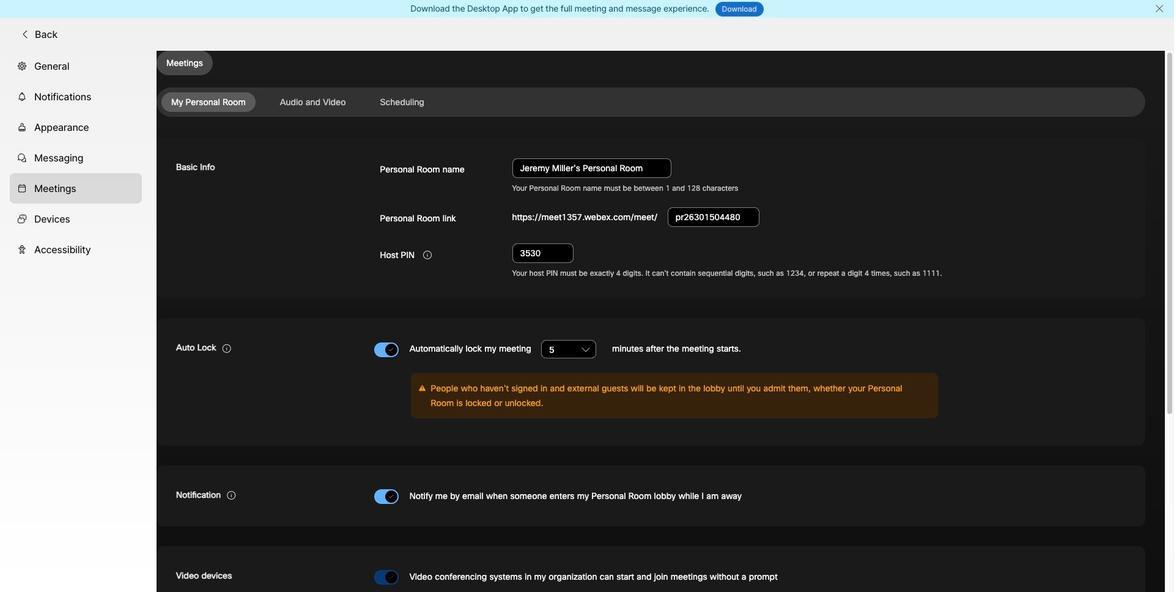 Task type: locate. For each thing, give the bounding box(es) containing it.
settings navigation
[[0, 51, 157, 592]]



Task type: describe. For each thing, give the bounding box(es) containing it.
cancel_16 image
[[1155, 4, 1165, 13]]

messaging tab
[[10, 142, 142, 173]]

general tab
[[10, 51, 142, 81]]

accessibility tab
[[10, 234, 142, 265]]

notifications tab
[[10, 81, 142, 112]]

appearance tab
[[10, 112, 142, 142]]

devices tab
[[10, 204, 142, 234]]

meetings tab
[[10, 173, 142, 204]]



Task type: vqa. For each thing, say whether or not it's contained in the screenshot.
Accessibility tab
yes



